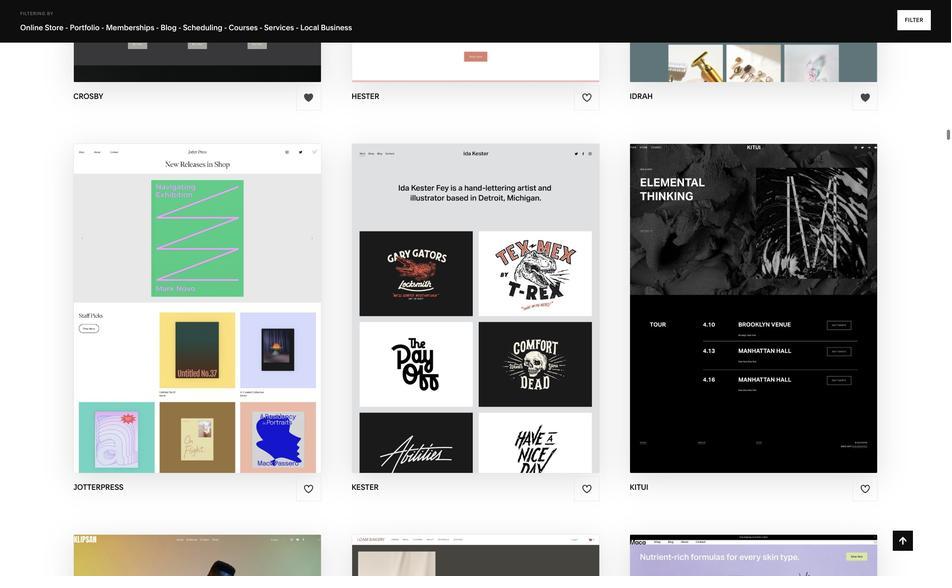 Task type: describe. For each thing, give the bounding box(es) containing it.
1 vertical spatial kester
[[480, 308, 513, 319]]

preview kester
[[438, 308, 513, 319]]

services
[[264, 23, 294, 32]]

kester image
[[352, 144, 599, 473]]

online
[[20, 23, 43, 32]]

6 - from the left
[[260, 23, 262, 32]]

online store - portfolio - memberships - blog - scheduling - courses - services - local business
[[20, 23, 352, 32]]

start with kitui button
[[710, 283, 798, 309]]

back to top image
[[898, 536, 908, 546]]

start for preview kester
[[426, 291, 454, 301]]

by
[[47, 11, 53, 16]]

start with jotterpress
[[134, 291, 251, 301]]

5 - from the left
[[224, 23, 227, 32]]

courses
[[229, 23, 258, 32]]

2 vertical spatial jotterpress
[[73, 483, 124, 492]]

add kitui to your favorites list image
[[860, 484, 870, 494]]

start with kitui
[[710, 291, 788, 301]]

preview for preview jotterpress
[[145, 308, 185, 319]]

kester inside button
[[482, 291, 515, 301]]

portfolio
[[70, 23, 100, 32]]

preview for preview kester
[[438, 308, 478, 319]]

scheduling
[[183, 23, 222, 32]]

klipsan image
[[74, 535, 321, 576]]

4 - from the left
[[178, 23, 181, 32]]

preview jotterpress
[[145, 308, 249, 319]]

add jotterpress to your favorites list image
[[304, 484, 314, 494]]



Task type: vqa. For each thing, say whether or not it's contained in the screenshot.
Dario image
no



Task type: locate. For each thing, give the bounding box(es) containing it.
1 vertical spatial jotterpress
[[187, 308, 249, 319]]

1 horizontal spatial preview
[[438, 308, 478, 319]]

2 vertical spatial kester
[[352, 483, 379, 492]]

2 with from the left
[[456, 291, 479, 301]]

start with kester button
[[426, 283, 525, 309]]

-
[[65, 23, 68, 32], [101, 23, 104, 32], [156, 23, 159, 32], [178, 23, 181, 32], [224, 23, 227, 32], [260, 23, 262, 32], [296, 23, 299, 32]]

3 - from the left
[[156, 23, 159, 32]]

1 start from the left
[[134, 291, 162, 301]]

jotterpress inside button
[[189, 291, 251, 301]]

jotterpress image
[[74, 144, 321, 473]]

with
[[164, 291, 187, 301], [456, 291, 479, 301], [739, 291, 763, 301]]

crosby image
[[74, 0, 321, 82]]

0 horizontal spatial start
[[134, 291, 162, 301]]

preview down start with kester
[[438, 308, 478, 319]]

start inside button
[[710, 291, 737, 301]]

remove idrah from your favorites list image
[[860, 93, 870, 103]]

business
[[321, 23, 352, 32]]

memberships
[[106, 23, 154, 32]]

2 preview from the left
[[438, 308, 478, 319]]

filtering by
[[20, 11, 53, 16]]

2 horizontal spatial with
[[739, 291, 763, 301]]

preview down start with jotterpress
[[145, 308, 185, 319]]

start with kester
[[426, 291, 515, 301]]

- right 'courses'
[[260, 23, 262, 32]]

1 - from the left
[[65, 23, 68, 32]]

start
[[134, 291, 162, 301], [426, 291, 454, 301], [710, 291, 737, 301]]

with for jotterpress
[[164, 291, 187, 301]]

crosby
[[73, 92, 103, 101]]

- right the store
[[65, 23, 68, 32]]

local
[[300, 23, 319, 32]]

kester
[[482, 291, 515, 301], [480, 308, 513, 319], [352, 483, 379, 492]]

idrah image
[[630, 0, 877, 82]]

3 with from the left
[[739, 291, 763, 301]]

add hester to your favorites list image
[[582, 93, 592, 103]]

kitui image
[[630, 144, 877, 473]]

- left 'courses'
[[224, 23, 227, 32]]

0 vertical spatial kitui
[[765, 291, 788, 301]]

filtering
[[20, 11, 46, 16]]

2 start from the left
[[426, 291, 454, 301]]

- right blog
[[178, 23, 181, 32]]

7 - from the left
[[296, 23, 299, 32]]

kitui inside button
[[765, 291, 788, 301]]

0 vertical spatial jotterpress
[[189, 291, 251, 301]]

0 horizontal spatial preview
[[145, 308, 185, 319]]

- left blog
[[156, 23, 159, 32]]

start with jotterpress button
[[134, 283, 261, 309]]

start for preview jotterpress
[[134, 291, 162, 301]]

1 with from the left
[[164, 291, 187, 301]]

store
[[45, 23, 64, 32]]

preview
[[145, 308, 185, 319], [438, 308, 478, 319]]

hester
[[352, 92, 379, 101]]

- left local
[[296, 23, 299, 32]]

preview kester link
[[438, 301, 513, 327]]

3 start from the left
[[710, 291, 737, 301]]

filter
[[905, 17, 924, 23]]

preview jotterpress link
[[145, 301, 249, 327]]

filter button
[[897, 10, 931, 30]]

0 horizontal spatial kitui
[[630, 483, 648, 492]]

- right portfolio
[[101, 23, 104, 32]]

with for kester
[[456, 291, 479, 301]]

1 preview from the left
[[145, 308, 185, 319]]

1 horizontal spatial start
[[426, 291, 454, 301]]

loam image
[[352, 535, 599, 576]]

blog
[[161, 23, 177, 32]]

add kester to your favorites list image
[[582, 484, 592, 494]]

1 vertical spatial kitui
[[630, 483, 648, 492]]

2 - from the left
[[101, 23, 104, 32]]

idrah
[[630, 92, 653, 101]]

0 vertical spatial kester
[[482, 291, 515, 301]]

kitui
[[765, 291, 788, 301], [630, 483, 648, 492]]

hester image
[[352, 0, 599, 82]]

0 horizontal spatial with
[[164, 291, 187, 301]]

remove crosby from your favorites list image
[[304, 93, 314, 103]]

1 horizontal spatial kitui
[[765, 291, 788, 301]]

1 horizontal spatial with
[[456, 291, 479, 301]]

jotterpress
[[189, 291, 251, 301], [187, 308, 249, 319], [73, 483, 124, 492]]

with inside button
[[739, 291, 763, 301]]

maca image
[[630, 535, 877, 576]]

2 horizontal spatial start
[[710, 291, 737, 301]]



